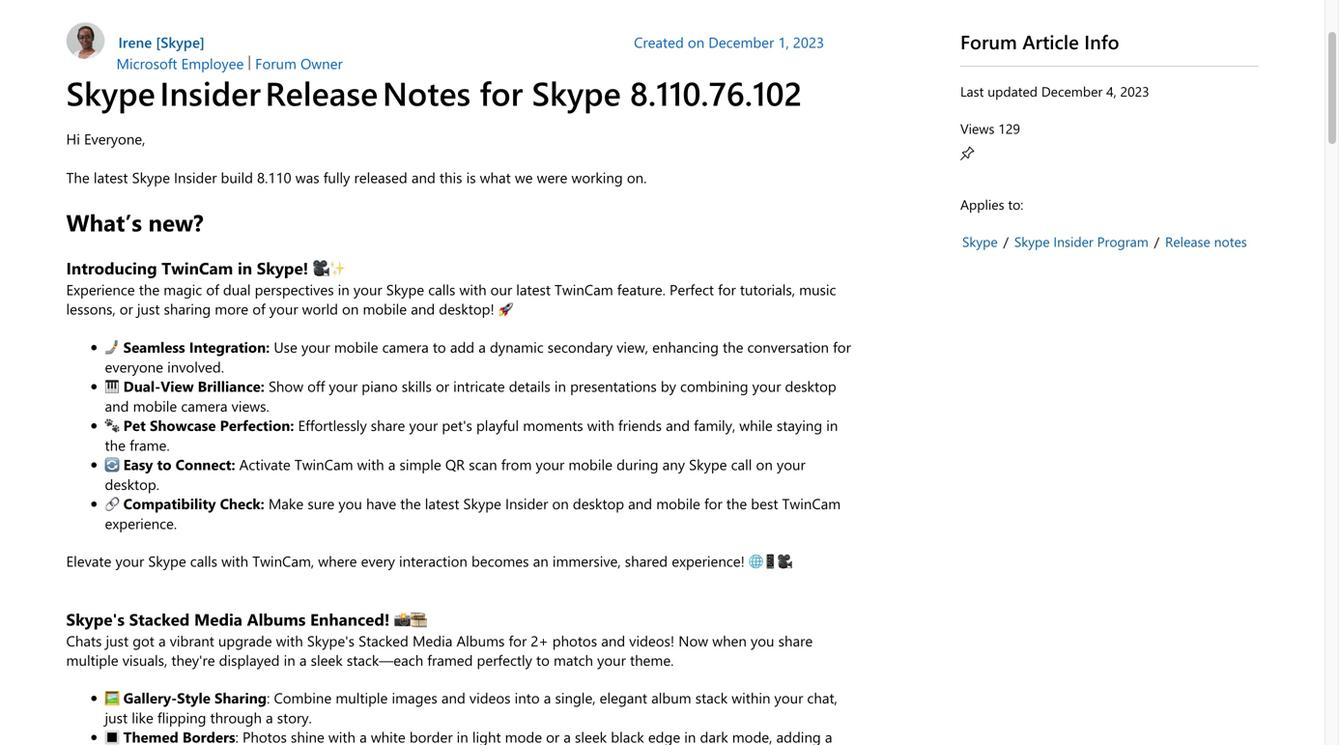 Task type: vqa. For each thing, say whether or not it's contained in the screenshot.
BECOMES at the bottom of page
yes



Task type: describe. For each thing, give the bounding box(es) containing it.
chat,
[[807, 688, 838, 707]]

videos
[[470, 688, 511, 707]]

more
[[215, 299, 248, 318]]

your down experience.
[[115, 551, 144, 571]]

and inside experience the magic of dual perspectives in your skype calls with our latest twincam feature. perfect for tutorials, music lessons, or just sharing more of your world on mobile and desktop!
[[411, 299, 435, 318]]

created on december 1, 2023 button
[[634, 32, 825, 52]]

1 horizontal spatial of
[[252, 299, 265, 318]]

2 / from the left
[[1155, 232, 1160, 250]]

skype inside experience the magic of dual perspectives in your skype calls with our latest twincam feature. perfect for tutorials, music lessons, or just sharing more of your world on mobile and desktop!
[[386, 280, 424, 299]]

🐾
[[105, 416, 119, 435]]

single,
[[555, 688, 596, 707]]

release
[[1166, 232, 1211, 250]]

sure
[[308, 494, 335, 513]]

applies
[[961, 195, 1005, 213]]

|
[[248, 51, 251, 71]]

views.
[[232, 396, 269, 416]]

129
[[999, 119, 1021, 137]]

skype down to:
[[1015, 232, 1050, 250]]

working
[[572, 168, 623, 187]]

your right world
[[354, 280, 382, 299]]

theme.
[[630, 650, 674, 670]]

from
[[501, 455, 532, 474]]

any
[[663, 455, 685, 474]]

the left the best
[[727, 494, 747, 513]]

use
[[274, 337, 298, 357]]

important thread image
[[961, 145, 975, 164]]

to inside "skype's stacked media albums enhanced! 📸🎞️ chats just got a vibrant upgrade with skype's stacked media albums for 2+ photos and videos! now when you share multiple visuals, they're displayed in a sleek stack—each framed perfectly to match your theme."
[[536, 650, 550, 670]]

or inside experience the magic of dual perspectives in your skype calls with our latest twincam feature. perfect for tutorials, music lessons, or just sharing more of your world on mobile and desktop!
[[120, 299, 133, 318]]

dynamic
[[490, 337, 544, 357]]

stack
[[696, 688, 728, 707]]

in inside "skype's stacked media albums enhanced! 📸🎞️ chats just got a vibrant upgrade with skype's stacked media albums for 2+ photos and videos! now when you share multiple visuals, they're displayed in a sleek stack—each framed perfectly to match your theme."
[[284, 650, 296, 670]]

just inside experience the magic of dual perspectives in your skype calls with our latest twincam feature. perfect for tutorials, music lessons, or just sharing more of your world on mobile and desktop!
[[137, 299, 160, 318]]

where
[[318, 551, 357, 571]]

your inside : combine multiple images and videos into a single, elegant album stack within your chat, just like flipping through a story.
[[775, 688, 803, 707]]

desktop inside make sure you have the latest skype insider on desktop and mobile for the best twincam experience.
[[573, 494, 624, 513]]

they're
[[171, 650, 215, 670]]

introducing twincam in skype! 🎥✨
[[66, 257, 346, 279]]

latest inside make sure you have the latest skype insider on desktop and mobile for the best twincam experience.
[[425, 494, 460, 513]]

enhancing
[[652, 337, 719, 357]]

1 horizontal spatial skype's
[[307, 631, 355, 650]]

framed
[[427, 650, 473, 670]]

call
[[731, 455, 752, 474]]

an
[[533, 551, 549, 571]]

notes
[[1215, 232, 1248, 250]]

2023 for created on december 1, 2023
[[793, 32, 825, 52]]

a right got
[[159, 631, 166, 650]]

stack—each
[[347, 650, 424, 670]]

created on december 1, 2023
[[634, 32, 825, 52]]

or inside 'show off your piano skills or intricate details in presentations by combining your desktop and mobile camera views.'
[[436, 376, 449, 396]]

twincam inside experience the magic of dual perspectives in your skype calls with our latest twincam feature. perfect for tutorials, music lessons, or just sharing more of your world on mobile and desktop!
[[555, 280, 613, 299]]

skype insider program link
[[1013, 231, 1151, 252]]

🎥✨
[[313, 257, 346, 279]]

skype insider release notes for skype 8.110.76.102
[[66, 71, 803, 114]]

interaction
[[399, 551, 468, 571]]

your inside "skype's stacked media albums enhanced! 📸🎞️ chats just got a vibrant upgrade with skype's stacked media albums for 2+ photos and videos! now when you share multiple visuals, they're displayed in a sleek stack—each framed perfectly to match your theme."
[[597, 650, 626, 670]]

integration:
[[189, 337, 270, 357]]

and inside 'show off your piano skills or intricate details in presentations by combining your desktop and mobile camera views.'
[[105, 396, 129, 416]]

qr
[[445, 455, 465, 474]]

family,
[[694, 416, 736, 435]]

hi everyone,
[[66, 129, 145, 148]]

perspectives
[[255, 280, 334, 299]]

tutorials,
[[740, 280, 795, 299]]

while
[[740, 416, 773, 435]]

desktop inside 'show off your piano skills or intricate details in presentations by combining your desktop and mobile camera views.'
[[785, 376, 837, 396]]

experience.
[[105, 514, 177, 533]]

becomes
[[472, 551, 529, 571]]

best
[[751, 494, 778, 513]]

share inside effortlessly share your pet's playful moments with friends and family, while staying in the frame.
[[371, 416, 405, 435]]

1 vertical spatial albums
[[457, 631, 505, 650]]

multiple inside "skype's stacked media albums enhanced! 📸🎞️ chats just got a vibrant upgrade with skype's stacked media albums for 2+ photos and videos! now when you share multiple visuals, they're displayed in a sleek stack—each framed perfectly to match your theme."
[[66, 650, 118, 670]]

experience!
[[672, 551, 745, 571]]

seamless
[[123, 337, 185, 357]]

insider inside make sure you have the latest skype insider on desktop and mobile for the best twincam experience.
[[505, 494, 548, 513]]

for inside "skype's stacked media albums enhanced! 📸🎞️ chats just got a vibrant upgrade with skype's stacked media albums for 2+ photos and videos! now when you share multiple visuals, they're displayed in a sleek stack—each framed perfectly to match your theme."
[[509, 631, 527, 650]]

you inside make sure you have the latest skype insider on desktop and mobile for the best twincam experience.
[[339, 494, 362, 513]]

new?
[[148, 206, 204, 237]]

the right have at left bottom
[[400, 494, 421, 513]]

🖼️ gallery-style sharing
[[105, 688, 267, 707]]

forum inside irene [skype] microsoft employee | forum owner
[[255, 54, 297, 73]]

info
[[1085, 29, 1120, 54]]

perfection:
[[220, 416, 294, 435]]

forum owner link
[[255, 54, 343, 73]]

friends
[[618, 416, 662, 435]]

shared
[[625, 551, 668, 571]]

hi
[[66, 129, 80, 148]]

: combine multiple images and videos into a single, elegant album stack within your chat, just like flipping through a story.
[[105, 688, 842, 727]]

have
[[366, 494, 396, 513]]

0 vertical spatial insider
[[1054, 232, 1094, 250]]

employee
[[181, 54, 244, 73]]

the
[[66, 168, 90, 187]]

latest skype
[[94, 168, 170, 187]]

perfect
[[670, 280, 714, 299]]

sharing
[[215, 688, 267, 707]]

skype inside make sure you have the latest skype insider on desktop and mobile for the best twincam experience.
[[463, 494, 502, 513]]

style
[[177, 688, 211, 707]]

photos
[[553, 631, 597, 650]]

compatibility
[[123, 494, 216, 513]]

the inside experience the magic of dual perspectives in your skype calls with our latest twincam feature. perfect for tutorials, music lessons, or just sharing more of your world on mobile and desktop!
[[139, 280, 160, 299]]

sleek
[[311, 650, 343, 670]]

1 horizontal spatial media
[[413, 631, 453, 650]]

0 horizontal spatial calls
[[190, 551, 217, 571]]

with inside experience the magic of dual perspectives in your skype calls with our latest twincam feature. perfect for tutorials, music lessons, or just sharing more of your world on mobile and desktop!
[[460, 280, 487, 299]]

irene
[[118, 32, 152, 52]]

staying
[[777, 416, 823, 435]]

microsoft employee link
[[117, 54, 248, 73]]

twincam inside make sure you have the latest skype insider on desktop and mobile for the best twincam experience.
[[782, 494, 841, 513]]

views 129
[[961, 119, 1021, 137]]

your down staying
[[777, 455, 806, 474]]

what's new?
[[66, 206, 204, 237]]

with left "twincam,"
[[221, 551, 249, 571]]

calls inside experience the magic of dual perspectives in your skype calls with our latest twincam feature. perfect for tutorials, music lessons, or just sharing more of your world on mobile and desktop!
[[428, 280, 456, 299]]

effortlessly
[[298, 416, 367, 435]]

to:
[[1008, 195, 1024, 213]]

add
[[450, 337, 475, 357]]

during
[[617, 455, 659, 474]]

got
[[133, 631, 155, 650]]

everyone
[[105, 357, 163, 376]]

just inside "skype's stacked media albums enhanced! 📸🎞️ chats just got a vibrant upgrade with skype's stacked media albums for 2+ photos and videos! now when you share multiple visuals, they're displayed in a sleek stack—each framed perfectly to match your theme."
[[106, 631, 129, 650]]

desktop!
[[439, 299, 495, 318]]

experience the magic of dual perspectives in your skype calls with our latest twincam feature. perfect for tutorials, music lessons, or just sharing more of your world on mobile and desktop!
[[66, 280, 840, 318]]

profile picture image
[[66, 20, 105, 61]]



Task type: locate. For each thing, give the bounding box(es) containing it.
with up have at left bottom
[[357, 455, 384, 474]]

1 vertical spatial just
[[106, 631, 129, 650]]

simple
[[400, 455, 441, 474]]

2023 right 4,
[[1121, 82, 1150, 100]]

just left got
[[106, 631, 129, 650]]

desktop up staying
[[785, 376, 837, 396]]

on right call
[[756, 455, 773, 474]]

elevate
[[66, 551, 111, 571]]

1 horizontal spatial albums
[[457, 631, 505, 650]]

on right created
[[688, 32, 705, 52]]

and inside : combine multiple images and videos into a single, elegant album stack within your chat, just like flipping through a story.
[[442, 688, 466, 707]]

with left our
[[460, 280, 487, 299]]

1 horizontal spatial latest
[[516, 280, 551, 299]]

last
[[961, 82, 984, 100]]

1 horizontal spatial calls
[[428, 280, 456, 299]]

on.
[[627, 168, 647, 187]]

and inside "skype's stacked media albums enhanced! 📸🎞️ chats just got a vibrant upgrade with skype's stacked media albums for 2+ photos and videos! now when you share multiple visuals, they're displayed in a sleek stack—each framed perfectly to match your theme."
[[601, 631, 625, 650]]

skype down experience.
[[148, 551, 186, 571]]

elegant
[[600, 688, 648, 707]]

share up chat, on the bottom
[[779, 631, 813, 650]]

1 horizontal spatial 2023
[[1121, 82, 1150, 100]]

story.
[[277, 708, 312, 727]]

and left videos
[[442, 688, 466, 707]]

feature.
[[617, 280, 666, 299]]

connect:
[[176, 455, 235, 474]]

0 horizontal spatial you
[[339, 494, 362, 513]]

you
[[339, 494, 362, 513], [751, 631, 775, 650]]

album
[[652, 688, 692, 707]]

involved.
[[167, 357, 224, 376]]

1 vertical spatial skype's
[[307, 631, 355, 650]]

intricate
[[453, 376, 505, 396]]

/ right skype link
[[1004, 232, 1009, 250]]

desktop
[[785, 376, 837, 396], [573, 494, 624, 513]]

fully
[[323, 168, 350, 187]]

for left the best
[[705, 494, 723, 513]]

your left world
[[269, 299, 298, 318]]

skype's
[[66, 608, 125, 630], [307, 631, 355, 650]]

1 vertical spatial december
[[1042, 82, 1103, 100]]

[skype]
[[156, 32, 205, 52]]

1 horizontal spatial or
[[436, 376, 449, 396]]

1 vertical spatial 2023
[[1121, 82, 1150, 100]]

article
[[1023, 29, 1079, 54]]

skype left desktop!
[[386, 280, 424, 299]]

the down 🐾
[[105, 435, 126, 455]]

mobile inside activate twincam with a simple qr scan from your mobile during any skype call on your desktop.
[[569, 455, 613, 474]]

mobile right world
[[363, 299, 407, 318]]

flipping
[[157, 708, 206, 727]]

a right into
[[544, 688, 551, 707]]

2023 for last updated december 4, 2023
[[1121, 82, 1150, 100]]

1 horizontal spatial to
[[433, 337, 446, 357]]

on inside activate twincam with a simple qr scan from your mobile during any skype call on your desktop.
[[756, 455, 773, 474]]

pet's
[[442, 416, 473, 435]]

you right sure
[[339, 494, 362, 513]]

🐾 pet showcase perfection:
[[105, 416, 294, 435]]

in inside effortlessly share your pet's playful moments with friends and family, while staying in the frame.
[[827, 416, 838, 435]]

images
[[392, 688, 438, 707]]

and inside make sure you have the latest skype insider on desktop and mobile for the best twincam experience.
[[628, 494, 653, 513]]

your up while
[[753, 376, 781, 396]]

calls down 🔗 compatibility check:
[[190, 551, 217, 571]]

0 vertical spatial multiple
[[66, 650, 118, 670]]

2 vertical spatial to
[[536, 650, 550, 670]]

with inside "skype's stacked media albums enhanced! 📸🎞️ chats just got a vibrant upgrade with skype's stacked media albums for 2+ photos and videos! now when you share multiple visuals, they're displayed in a sleek stack—each framed perfectly to match your theme."
[[276, 631, 303, 650]]

of down introducing twincam in skype! 🎥✨ on the top
[[206, 280, 219, 299]]

immersive,
[[553, 551, 621, 571]]

what
[[480, 168, 511, 187]]

on right world
[[342, 299, 359, 318]]

conversation
[[748, 337, 829, 357]]

stacked
[[129, 608, 190, 630], [359, 631, 409, 650]]

when
[[713, 631, 747, 650]]

to left add
[[433, 337, 446, 357]]

program
[[1098, 232, 1149, 250]]

and left family,
[[666, 416, 690, 435]]

this
[[440, 168, 462, 187]]

0 vertical spatial or
[[120, 299, 133, 318]]

0 horizontal spatial twincam
[[295, 455, 353, 474]]

playful
[[476, 416, 519, 435]]

0 vertical spatial to
[[433, 337, 446, 357]]

mobile inside 'show off your piano skills or intricate details in presentations by combining your desktop and mobile camera views.'
[[133, 396, 177, 416]]

the inside use your mobile camera to add a dynamic secondary view, enhancing the conversation for everyone involved.
[[723, 337, 744, 357]]

insider left program
[[1054, 232, 1094, 250]]

and inside effortlessly share your pet's playful moments with friends and family, while staying in the frame.
[[666, 416, 690, 435]]

0 vertical spatial twincam
[[555, 280, 613, 299]]

0 horizontal spatial multiple
[[66, 650, 118, 670]]

a left simple
[[388, 455, 396, 474]]

to left match
[[536, 650, 550, 670]]

0 vertical spatial just
[[137, 299, 160, 318]]

for right the perfect
[[718, 280, 736, 299]]

camera inside 'show off your piano skills or intricate details in presentations by combining your desktop and mobile camera views.'
[[181, 396, 228, 416]]

skype
[[532, 71, 621, 114], [963, 232, 998, 250], [1015, 232, 1050, 250], [386, 280, 424, 299], [689, 455, 727, 474], [463, 494, 502, 513], [148, 551, 186, 571]]

to
[[433, 337, 446, 357], [157, 455, 172, 474], [536, 650, 550, 670]]

just up seamless
[[137, 299, 160, 318]]

the up the combining
[[723, 337, 744, 357]]

0 vertical spatial you
[[339, 494, 362, 513]]

to inside use your mobile camera to add a dynamic secondary view, enhancing the conversation for everyone involved.
[[433, 337, 446, 357]]

your right match
[[597, 650, 626, 670]]

2 horizontal spatial twincam
[[782, 494, 841, 513]]

0 vertical spatial latest
[[516, 280, 551, 299]]

with left sleek in the bottom of the page
[[276, 631, 303, 650]]

december for 4,
[[1042, 82, 1103, 100]]

owner
[[301, 54, 343, 73]]

1 vertical spatial share
[[779, 631, 813, 650]]

skype / skype insider program / release notes
[[963, 232, 1248, 250]]

0 horizontal spatial /
[[1004, 232, 1009, 250]]

🔗 compatibility check:
[[105, 494, 265, 513]]

with left friends on the left bottom
[[587, 416, 615, 435]]

0 horizontal spatial albums
[[247, 608, 306, 630]]

/ left release
[[1155, 232, 1160, 250]]

1 horizontal spatial you
[[751, 631, 775, 650]]

skype's up chats
[[66, 608, 125, 630]]

albums up upgrade at the bottom left of page
[[247, 608, 306, 630]]

1 vertical spatial camera
[[181, 396, 228, 416]]

forum right |
[[255, 54, 297, 73]]

1 horizontal spatial december
[[1042, 82, 1103, 100]]

calls left our
[[428, 280, 456, 299]]

within
[[732, 688, 771, 707]]

or right lessons,
[[120, 299, 133, 318]]

show off your piano skills or intricate details in presentations by combining your desktop and mobile camera views.
[[105, 376, 841, 416]]

1 horizontal spatial share
[[779, 631, 813, 650]]

1 horizontal spatial desktop
[[785, 376, 837, 396]]

2+
[[531, 631, 549, 650]]

share
[[371, 416, 405, 435], [779, 631, 813, 650]]

skype up working
[[532, 71, 621, 114]]

1 / from the left
[[1004, 232, 1009, 250]]

and left this
[[412, 168, 436, 187]]

0 vertical spatial skype's
[[66, 608, 125, 630]]

vibrant
[[170, 631, 214, 650]]

of right more
[[252, 299, 265, 318]]

latest inside experience the magic of dual perspectives in your skype calls with our latest twincam feature. perfect for tutorials, music lessons, or just sharing more of your world on mobile and desktop!
[[516, 280, 551, 299]]

0 vertical spatial desktop
[[785, 376, 837, 396]]

multiple
[[66, 650, 118, 670], [336, 688, 388, 707]]

december for 1,
[[709, 32, 774, 52]]

0 horizontal spatial to
[[157, 455, 172, 474]]

1 horizontal spatial twincam
[[555, 280, 613, 299]]

everyone,
[[84, 129, 145, 148]]

upgrade
[[218, 631, 272, 650]]

your right from
[[536, 455, 565, 474]]

a down :
[[266, 708, 273, 727]]

1 horizontal spatial multiple
[[336, 688, 388, 707]]

2 horizontal spatial to
[[536, 650, 550, 670]]

0 horizontal spatial stacked
[[129, 608, 190, 630]]

latest right our
[[516, 280, 551, 299]]

2 vertical spatial just
[[105, 708, 128, 727]]

updated
[[988, 82, 1038, 100]]

in inside 'show off your piano skills or intricate details in presentations by combining your desktop and mobile camera views.'
[[555, 376, 566, 396]]

and
[[412, 168, 436, 187], [411, 299, 435, 318], [105, 396, 129, 416], [666, 416, 690, 435], [628, 494, 653, 513], [601, 631, 625, 650], [442, 688, 466, 707]]

details
[[509, 376, 551, 396]]

twincam inside activate twincam with a simple qr scan from your mobile during any skype call on your desktop.
[[295, 455, 353, 474]]

like
[[132, 708, 153, 727]]

camera inside use your mobile camera to add a dynamic secondary view, enhancing the conversation for everyone involved.
[[382, 337, 429, 357]]

0 horizontal spatial of
[[206, 280, 219, 299]]

0 horizontal spatial desktop
[[573, 494, 624, 513]]

for inside use your mobile camera to add a dynamic secondary view, enhancing the conversation for everyone involved.
[[833, 337, 851, 357]]

and down during
[[628, 494, 653, 513]]

0 horizontal spatial forum
[[255, 54, 297, 73]]

with
[[460, 280, 487, 299], [587, 416, 615, 435], [357, 455, 384, 474], [221, 551, 249, 571], [276, 631, 303, 650]]

🔗
[[105, 494, 119, 513]]

share inside "skype's stacked media albums enhanced! 📸🎞️ chats just got a vibrant upgrade with skype's stacked media albums for 2+ photos and videos! now when you share multiple visuals, they're displayed in a sleek stack—each framed perfectly to match your theme."
[[779, 631, 813, 650]]

a right add
[[479, 337, 486, 357]]

and right photos
[[601, 631, 625, 650]]

mobile down any
[[656, 494, 701, 513]]

just
[[137, 299, 160, 318], [106, 631, 129, 650], [105, 708, 128, 727]]

0 vertical spatial calls
[[428, 280, 456, 299]]

mobile down dual-
[[133, 396, 177, 416]]

1 horizontal spatial /
[[1155, 232, 1160, 250]]

secondary
[[548, 337, 613, 357]]

you right when
[[751, 631, 775, 650]]

0 vertical spatial albums
[[247, 608, 306, 630]]

1 vertical spatial media
[[413, 631, 453, 650]]

0 horizontal spatial camera
[[181, 396, 228, 416]]

1 horizontal spatial camera
[[382, 337, 429, 357]]

a
[[479, 337, 486, 357], [388, 455, 396, 474], [159, 631, 166, 650], [299, 650, 307, 670], [544, 688, 551, 707], [266, 708, 273, 727]]

multiple inside : combine multiple images and videos into a single, elegant album stack within your chat, just like flipping through a story.
[[336, 688, 388, 707]]

:
[[267, 688, 270, 707]]

2023 right 1,
[[793, 32, 825, 52]]

with inside activate twincam with a simple qr scan from your mobile during any skype call on your desktop.
[[357, 455, 384, 474]]

for inside experience the magic of dual perspectives in your skype calls with our latest twincam feature. perfect for tutorials, music lessons, or just sharing more of your world on mobile and desktop!
[[718, 280, 736, 299]]

0 vertical spatial share
[[371, 416, 405, 435]]

0 vertical spatial 2023
[[793, 32, 825, 52]]

multiple down stack—each
[[336, 688, 388, 707]]

on up immersive, at the left
[[552, 494, 569, 513]]

or right skills at bottom left
[[436, 376, 449, 396]]

0 vertical spatial camera
[[382, 337, 429, 357]]

0 horizontal spatial media
[[194, 608, 243, 630]]

1 vertical spatial desktop
[[573, 494, 624, 513]]

0 vertical spatial stacked
[[129, 608, 190, 630]]

for left 2+
[[509, 631, 527, 650]]

you inside "skype's stacked media albums enhanced! 📸🎞️ chats just got a vibrant upgrade with skype's stacked media albums for 2+ photos and videos! now when you share multiple visuals, they're displayed in a sleek stack—each framed perfectly to match your theme."
[[751, 631, 775, 650]]

skype's stacked media albums enhanced! 📸🎞️ chats just got a vibrant upgrade with skype's stacked media albums for 2+ photos and videos! now when you share multiple visuals, they're displayed in a sleek stack—each framed perfectly to match your theme.
[[66, 608, 817, 670]]

multiple up 🖼️
[[66, 650, 118, 670]]

twincam right the best
[[782, 494, 841, 513]]

on inside experience the magic of dual perspectives in your skype calls with our latest twincam feature. perfect for tutorials, music lessons, or just sharing more of your world on mobile and desktop!
[[342, 299, 359, 318]]

december left 4,
[[1042, 82, 1103, 100]]

last updated december 4, 2023
[[961, 82, 1150, 100]]

combining
[[680, 376, 749, 396]]

skype left call
[[689, 455, 727, 474]]

in right staying
[[827, 416, 838, 435]]

your inside use your mobile camera to add a dynamic secondary view, enhancing the conversation for everyone involved.
[[302, 337, 330, 357]]

december left 1,
[[709, 32, 774, 52]]

0 horizontal spatial december
[[709, 32, 774, 52]]

media up vibrant
[[194, 608, 243, 630]]

skype inside activate twincam with a simple qr scan from your mobile during any skype call on your desktop.
[[689, 455, 727, 474]]

to right easy
[[157, 455, 172, 474]]

on inside make sure you have the latest skype insider on desktop and mobile for the best twincam experience.
[[552, 494, 569, 513]]

dual-
[[123, 376, 161, 396]]

stacked down 📸🎞️
[[359, 631, 409, 650]]

for inside make sure you have the latest skype insider on desktop and mobile for the best twincam experience.
[[705, 494, 723, 513]]

1 vertical spatial twincam
[[295, 455, 353, 474]]

dual
[[223, 280, 251, 299]]

skype down the scan at the left bottom of the page
[[463, 494, 502, 513]]

and left desktop!
[[411, 299, 435, 318]]

your right use on the left top
[[302, 337, 330, 357]]

1 vertical spatial to
[[157, 455, 172, 474]]

1 vertical spatial stacked
[[359, 631, 409, 650]]

albums up videos
[[457, 631, 505, 650]]

1 vertical spatial latest
[[425, 494, 460, 513]]

1 horizontal spatial forum
[[961, 29, 1017, 54]]

1 vertical spatial or
[[436, 376, 449, 396]]

in inside experience the magic of dual perspectives in your skype calls with our latest twincam feature. perfect for tutorials, music lessons, or just sharing more of your world on mobile and desktop!
[[338, 280, 350, 299]]

your left chat, on the bottom
[[775, 688, 803, 707]]

in down 🎥✨
[[338, 280, 350, 299]]

for right conversation
[[833, 337, 851, 357]]

irene [skype] link
[[117, 30, 207, 54]]

insider
[[1054, 232, 1094, 250], [505, 494, 548, 513]]

1 vertical spatial you
[[751, 631, 775, 650]]

🤳
[[105, 337, 119, 357]]

0 horizontal spatial or
[[120, 299, 133, 318]]

🚀
[[499, 299, 513, 318]]

🎹 dual-view brilliance:
[[105, 376, 265, 396]]

forum article info
[[961, 29, 1120, 54]]

were
[[537, 168, 568, 187]]

your inside effortlessly share your pet's playful moments with friends and family, while staying in the frame.
[[409, 416, 438, 435]]

twincam left feature.
[[555, 280, 613, 299]]

introducing twincam in skype!
[[66, 257, 309, 279]]

stacked up got
[[129, 608, 190, 630]]

0 horizontal spatial 2023
[[793, 32, 825, 52]]

latest down qr
[[425, 494, 460, 513]]

make sure you have the latest skype insider on desktop and mobile for the best twincam experience.
[[105, 494, 845, 533]]

with inside effortlessly share your pet's playful moments with friends and family, while staying in the frame.
[[587, 416, 615, 435]]

a inside activate twincam with a simple qr scan from your mobile during any skype call on your desktop.
[[388, 455, 396, 474]]

in left sleek in the bottom of the page
[[284, 650, 296, 670]]

2 vertical spatial twincam
[[782, 494, 841, 513]]

your left pet's
[[409, 416, 438, 435]]

just down 🖼️
[[105, 708, 128, 727]]

mobile inside make sure you have the latest skype insider on desktop and mobile for the best twincam experience.
[[656, 494, 701, 513]]

0 horizontal spatial insider
[[505, 494, 548, 513]]

0 vertical spatial media
[[194, 608, 243, 630]]

1 horizontal spatial insider
[[1054, 232, 1094, 250]]

share down piano
[[371, 416, 405, 435]]

just inside : combine multiple images and videos into a single, elegant album stack within your chat, just like flipping through a story.
[[105, 708, 128, 727]]

8.110.76.102
[[630, 71, 803, 114]]

the inside effortlessly share your pet's playful moments with friends and family, while staying in the frame.
[[105, 435, 126, 455]]

mobile left during
[[569, 455, 613, 474]]

irene [skype] image
[[66, 22, 105, 61]]

we
[[515, 168, 533, 187]]

twincam up sure
[[295, 455, 353, 474]]

1 vertical spatial multiple
[[336, 688, 388, 707]]

a left sleek in the bottom of the page
[[299, 650, 307, 670]]

mobile inside experience the magic of dual perspectives in your skype calls with our latest twincam feature. perfect for tutorials, music lessons, or just sharing more of your world on mobile and desktop!
[[363, 299, 407, 318]]

1 horizontal spatial stacked
[[359, 631, 409, 650]]

0 horizontal spatial skype's
[[66, 608, 125, 630]]

1 vertical spatial insider
[[505, 494, 548, 513]]

insider down from
[[505, 494, 548, 513]]

your right off
[[329, 376, 358, 396]]

applies to:
[[961, 195, 1024, 213]]

showcase
[[150, 416, 216, 435]]

skype down applies
[[963, 232, 998, 250]]

displayed
[[219, 650, 280, 670]]

skype's down enhanced!
[[307, 631, 355, 650]]

0 horizontal spatial share
[[371, 416, 405, 435]]

1 vertical spatial calls
[[190, 551, 217, 571]]

desktop down during
[[573, 494, 624, 513]]

sharing
[[164, 299, 211, 318]]

0 horizontal spatial latest
[[425, 494, 460, 513]]

now
[[679, 631, 709, 650]]

forum up last
[[961, 29, 1017, 54]]

forum
[[961, 29, 1017, 54], [255, 54, 297, 73]]

scan
[[469, 455, 497, 474]]

in right the details on the bottom left of page
[[555, 376, 566, 396]]

camera up skills at bottom left
[[382, 337, 429, 357]]

a inside use your mobile camera to add a dynamic secondary view, enhancing the conversation for everyone involved.
[[479, 337, 486, 357]]

for up what
[[480, 71, 523, 114]]

camera down 🎹 dual-view brilliance:
[[181, 396, 228, 416]]

the latest skype insider build 8.110 was fully released and this is what we were working on.
[[66, 168, 647, 187]]

twincam
[[555, 280, 613, 299], [295, 455, 353, 474], [782, 494, 841, 513]]

0 vertical spatial december
[[709, 32, 774, 52]]

mobile inside use your mobile camera to add a dynamic secondary view, enhancing the conversation for everyone involved.
[[334, 337, 378, 357]]

view
[[161, 376, 194, 396]]



